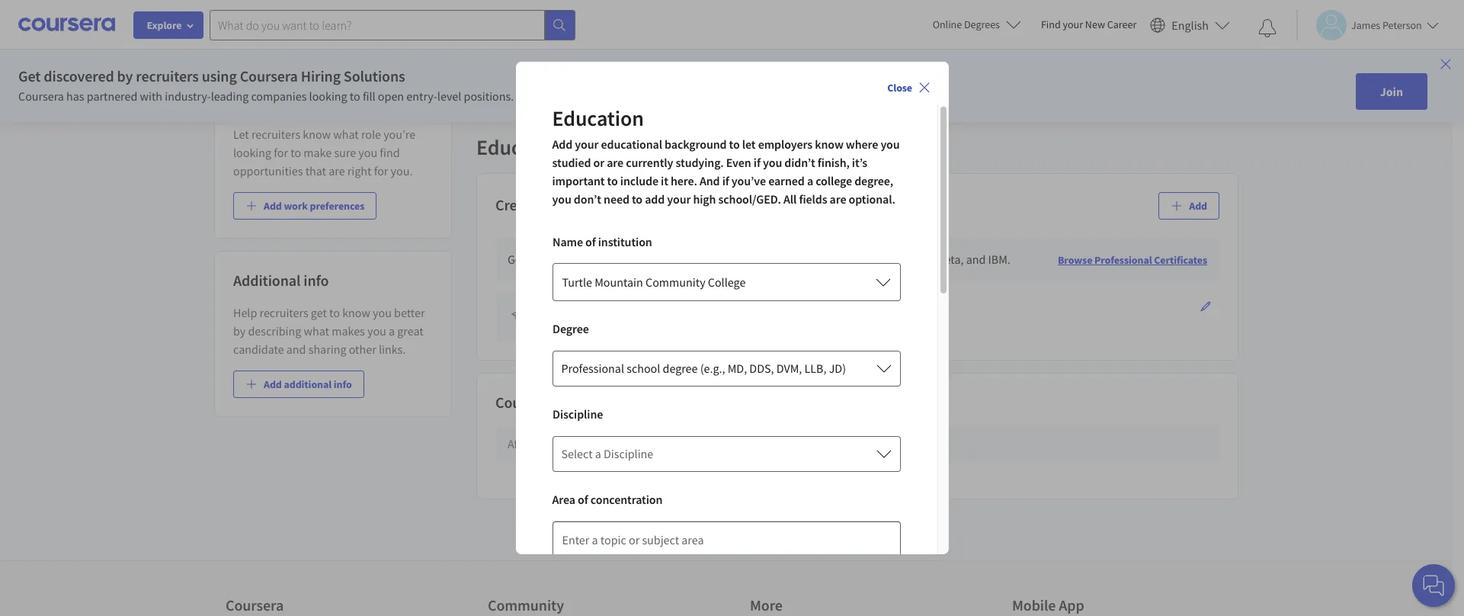 Task type: describe. For each thing, give the bounding box(es) containing it.
recruiters for help
[[260, 305, 309, 320]]

1 horizontal spatial with
[[579, 251, 602, 267]]

studied
[[552, 155, 591, 170]]

by inside the help recruiters get to know you better by describing what makes you a great candidate and sharing other links.
[[233, 323, 246, 339]]

know inside education add your educational background to let employers know where you studied or are currently studying. even if you didn't finish, it's important to include it here. and if you've earned a college degree, you don't need to add your high school/ged. all fields are optional.
[[815, 136, 844, 152]]

and
[[700, 173, 720, 188]]

add button
[[1159, 192, 1220, 219]]

dds,
[[750, 361, 774, 376]]

new
[[1086, 18, 1106, 31]]

discipline inside popup button
[[604, 446, 654, 461]]

get for job-
[[508, 251, 525, 267]]

your inside add your past work experience here. if you're just starting out, you can add internships or volunteer experience instead.
[[530, 46, 554, 61]]

has
[[66, 88, 84, 104]]

finish,
[[818, 155, 850, 170]]

mountain inside button
[[595, 274, 643, 290]]

english button
[[1145, 0, 1237, 50]]

meta,
[[936, 251, 964, 267]]

additional info
[[233, 271, 329, 290]]

you up other
[[368, 323, 386, 339]]

college inside button
[[708, 274, 746, 290]]

and inside the help recruiters get to know you better by describing what makes you a great candidate and sharing other links.
[[287, 342, 306, 357]]

internships
[[888, 46, 945, 61]]

great
[[397, 323, 424, 339]]

know inside let recruiters know what role you're looking for to make sure you find opportunities that are right for you.
[[303, 127, 331, 142]]

2 horizontal spatial are
[[830, 191, 847, 206]]

professional for professional school degree
[[563, 319, 626, 334]]

browse
[[1058, 253, 1093, 267]]

1 horizontal spatial experience
[[608, 46, 664, 61]]

by inside get discovered by recruiters using coursera hiring solutions coursera has partnered with industry-leading companies looking to fill open entry-level positions.
[[117, 66, 133, 85]]

add additional info
[[264, 377, 352, 391]]

school for professional school degree
[[628, 319, 662, 334]]

coursera skills-first learning
[[496, 392, 677, 412]]

1 vertical spatial if
[[723, 173, 730, 188]]

job-
[[528, 251, 548, 267]]

that
[[305, 163, 326, 178]]

get discovered by recruiters using coursera hiring solutions coursera has partnered with industry-leading companies looking to fill open entry-level positions.
[[18, 66, 514, 104]]

all
[[784, 191, 797, 206]]

right
[[348, 163, 372, 178]]

college
[[816, 173, 853, 188]]

to left let
[[729, 136, 740, 152]]

turtle mountain community college inside button
[[562, 274, 746, 290]]

better
[[394, 305, 425, 320]]

select a discipline button
[[552, 435, 901, 472]]

a inside the help recruiters get to know you better by describing what makes you a great candidate and sharing other links.
[[389, 323, 395, 339]]

english
[[1172, 17, 1209, 32]]

can
[[845, 46, 863, 61]]

visibility
[[350, 49, 396, 64]]

0 vertical spatial for
[[274, 145, 288, 160]]

recruiters inside get discovered by recruiters using coursera hiring solutions coursera has partnered with industry-leading companies looking to fill open entry-level positions.
[[136, 66, 199, 85]]

or inside education add your educational background to let employers know where you studied or are currently studying. even if you didn't finish, it's important to include it here. and if you've earned a college degree, you don't need to add your high school/ged. all fields are optional.
[[594, 155, 605, 170]]

just
[[738, 46, 757, 61]]

help
[[233, 305, 257, 320]]

your down it
[[667, 191, 691, 206]]

work inside add your past work experience here. if you're just starting out, you can add internships or volunteer experience instead.
[[580, 46, 606, 61]]

you're inside let recruiters know what role you're looking for to make sure you find opportunities that are right for you.
[[384, 127, 416, 142]]

1 horizontal spatial are
[[607, 155, 624, 170]]

even
[[727, 155, 752, 170]]

ready
[[548, 251, 577, 267]]

opportunities
[[233, 163, 303, 178]]

coursera,
[[641, 437, 690, 452]]

add work experience
[[1099, 55, 1196, 69]]

add work experience button
[[1068, 49, 1208, 76]]

a inside education add your educational background to let employers know where you studied or are currently studying. even if you didn't finish, it's important to include it here. and if you've earned a college degree, you don't need to add your high school/ged. all fields are optional.
[[807, 173, 814, 188]]

0 horizontal spatial discipline
[[552, 406, 603, 422]]

name
[[552, 234, 583, 249]]

what inside the help recruiters get to know you better by describing what makes you a great candidate and sharing other links.
[[304, 323, 329, 339]]

earned
[[769, 173, 805, 188]]

of for institution
[[585, 234, 596, 249]]

browse professional certificates
[[1058, 253, 1208, 267]]

turtle inside button
[[562, 274, 593, 290]]

positions.
[[464, 88, 514, 104]]

let recruiters know what role you're looking for to make sure you find opportunities that are right for you.
[[233, 127, 416, 178]]

1 vertical spatial turtle mountain community college
[[563, 294, 757, 309]]

certificates
[[1155, 253, 1208, 267]]

name of institution
[[552, 234, 652, 249]]

update profile visibility button
[[259, 38, 408, 75]]

close button
[[881, 74, 937, 101]]

fields
[[799, 191, 828, 206]]

you inside let recruiters know what role you're looking for to make sure you find opportunities that are right for you.
[[359, 145, 378, 160]]

professional school degree (e.g., md, dds, dvm, llb, jd) button
[[552, 350, 901, 386]]

add up certificates at right
[[1190, 199, 1208, 213]]

Area of concentration text field
[[552, 521, 901, 559]]

sure
[[334, 145, 356, 160]]

you've
[[732, 173, 766, 188]]

it's
[[852, 155, 868, 170]]

add for add your past work experience here. if you're just starting out, you can add internships or volunteer experience instead.
[[508, 46, 528, 61]]

degree,
[[855, 173, 894, 188]]

chat with us image
[[1422, 573, 1447, 598]]

update profile visibility
[[271, 49, 396, 64]]

your right about
[[788, 437, 811, 452]]

education for education
[[477, 133, 568, 161]]

browse professional certificates link
[[1058, 253, 1208, 267]]

links.
[[379, 342, 406, 357]]

degree
[[552, 321, 589, 336]]

fill
[[363, 88, 376, 104]]

learning for first
[[623, 392, 677, 412]]

you left start
[[534, 437, 553, 452]]

concentration
[[591, 492, 663, 507]]

like
[[874, 251, 892, 267]]

more
[[750, 596, 783, 615]]

training
[[661, 251, 701, 267]]

important
[[552, 173, 605, 188]]

don't
[[574, 191, 602, 206]]

skills-
[[557, 392, 595, 412]]

your inside find your new career link
[[1063, 18, 1084, 31]]

Turtle Mountain Community College button
[[552, 263, 901, 301]]

based
[[628, 251, 659, 267]]

get job-ready with role-based training from industry-leading companies like google, meta, and ibm.
[[508, 251, 1011, 267]]

education add your educational background to let employers know where you studied or are currently studying. even if you didn't finish, it's important to include it here. and if you've earned a college degree, you don't need to add your high school/ged. all fields are optional.
[[552, 104, 900, 206]]

mobile
[[1013, 596, 1056, 615]]

are inside let recruiters know what role you're looking for to make sure you find opportunities that are right for you.
[[329, 163, 345, 178]]

professional school degree
[[563, 319, 699, 334]]

volunteer
[[961, 46, 1010, 61]]

ibm.
[[989, 251, 1011, 267]]

1 vertical spatial industry-
[[730, 251, 776, 267]]

1 horizontal spatial leading
[[776, 251, 814, 267]]

instead.
[[566, 64, 606, 79]]

you down important
[[552, 191, 572, 206]]

level
[[438, 88, 462, 104]]

add inside add your past work experience here. if you're just starting out, you can add internships or volunteer experience instead.
[[866, 46, 885, 61]]

2 vertical spatial here.
[[919, 437, 945, 452]]

1 vertical spatial turtle
[[563, 294, 595, 309]]

high
[[693, 191, 716, 206]]

start
[[555, 437, 579, 452]]

find your new career
[[1042, 18, 1137, 31]]

didn't
[[785, 155, 816, 170]]

get
[[311, 305, 327, 320]]

you're inside add your past work experience here. if you're just starting out, you can add internships or volunteer experience instead.
[[704, 46, 736, 61]]

credentials
[[496, 195, 570, 215]]

1 vertical spatial mountain
[[598, 294, 649, 309]]

profile
[[312, 49, 347, 64]]

background
[[665, 136, 727, 152]]



Task type: vqa. For each thing, say whether or not it's contained in the screenshot.
the right know
yes



Task type: locate. For each thing, give the bounding box(es) containing it.
get left discovered
[[18, 66, 41, 85]]

0 horizontal spatial a
[[389, 323, 395, 339]]

education up educational
[[552, 104, 644, 132]]

learning left on
[[581, 437, 623, 452]]

1 horizontal spatial get
[[508, 251, 525, 267]]

1 horizontal spatial a
[[595, 446, 601, 461]]

1 vertical spatial community
[[651, 294, 714, 309]]

info right additional
[[334, 377, 352, 391]]

about
[[755, 437, 786, 452]]

recruiters inside let recruiters know what role you're looking for to make sure you find opportunities that are right for you.
[[252, 127, 301, 142]]

get
[[18, 66, 41, 85], [508, 251, 525, 267]]

hiring
[[301, 66, 341, 85]]

select a discipline
[[562, 446, 654, 461]]

if right the even
[[754, 155, 761, 170]]

1 vertical spatial a
[[389, 323, 395, 339]]

1 horizontal spatial companies
[[816, 251, 872, 267]]

work inside add work experience button
[[1119, 55, 1143, 69]]

1 vertical spatial recruiters
[[252, 127, 301, 142]]

0 vertical spatial if
[[754, 155, 761, 170]]

google,
[[895, 251, 934, 267]]

learning for start
[[581, 437, 623, 452]]

0 vertical spatial industry-
[[165, 88, 211, 104]]

education inside education add your educational background to let employers know where you studied or are currently studying. even if you didn't finish, it's important to include it here. and if you've earned a college degree, you don't need to add your high school/ged. all fields are optional.
[[552, 104, 644, 132]]

0 vertical spatial info
[[304, 271, 329, 290]]

with
[[140, 88, 162, 104], [579, 251, 602, 267]]

add inside add your past work experience here. if you're just starting out, you can add internships or volunteer experience instead.
[[508, 46, 528, 61]]

currently
[[626, 155, 674, 170]]

0 horizontal spatial or
[[594, 155, 605, 170]]

0 vertical spatial discipline
[[552, 406, 603, 422]]

add inside education add your educational background to let employers know where you studied or are currently studying. even if you didn't finish, it's important to include it here. and if you've earned a college degree, you don't need to add your high school/ged. all fields are optional.
[[552, 136, 573, 152]]

1 vertical spatial of
[[578, 492, 588, 507]]

professional right "browse"
[[1095, 253, 1153, 267]]

sharing
[[309, 342, 347, 357]]

work for add work experience
[[1119, 55, 1143, 69]]

to left make on the left top of the page
[[291, 145, 301, 160]]

add work preferences button
[[233, 192, 377, 220]]

experience down past
[[508, 64, 563, 79]]

to down include
[[632, 191, 643, 206]]

are
[[607, 155, 624, 170], [329, 163, 345, 178], [830, 191, 847, 206]]

information
[[692, 437, 753, 452]]

0 vertical spatial community
[[646, 274, 706, 290]]

show notifications image
[[1259, 19, 1277, 37]]

1 vertical spatial looking
[[233, 145, 272, 160]]

additional
[[233, 271, 301, 290]]

add right can
[[866, 46, 885, 61]]

0 horizontal spatial with
[[140, 88, 162, 104]]

to right get
[[329, 305, 340, 320]]

add for add additional info
[[264, 377, 282, 391]]

edit details for professional school degree  in majorname at turtle mountain community college. image
[[1200, 300, 1212, 312]]

to inside the help recruiters get to know you better by describing what makes you a great candidate and sharing other links.
[[329, 305, 340, 320]]

0 horizontal spatial you're
[[384, 127, 416, 142]]

0 vertical spatial a
[[807, 173, 814, 188]]

know up make on the left top of the page
[[303, 127, 331, 142]]

of
[[585, 234, 596, 249], [578, 492, 588, 507]]

professional up coursera skills-first learning
[[562, 361, 625, 376]]

turtle up degree
[[563, 294, 595, 309]]

if right and
[[723, 173, 730, 188]]

need
[[604, 191, 630, 206]]

find
[[380, 145, 400, 160]]

of right name
[[585, 234, 596, 249]]

work down that at the top left
[[284, 199, 308, 213]]

using
[[202, 66, 237, 85]]

you down employers
[[763, 155, 782, 170]]

close
[[887, 81, 912, 94]]

add down it
[[645, 191, 665, 206]]

from
[[703, 251, 728, 267]]

leading down using
[[211, 88, 249, 104]]

here. right it
[[671, 173, 698, 188]]

by down help
[[233, 323, 246, 339]]

area
[[552, 492, 576, 507]]

mountain up professional school degree
[[598, 294, 649, 309]]

work
[[580, 46, 606, 61], [1119, 55, 1143, 69], [284, 199, 308, 213]]

0 vertical spatial professional
[[1095, 253, 1153, 267]]

degree up professional school degree (e.g., md, dds, dvm, llb, jd)
[[664, 319, 699, 334]]

get for discovered
[[18, 66, 41, 85]]

find
[[1042, 18, 1061, 31]]

recruiters inside the help recruiters get to know you better by describing what makes you a great candidate and sharing other links.
[[260, 305, 309, 320]]

add left additional
[[264, 377, 282, 391]]

0 horizontal spatial add
[[645, 191, 665, 206]]

experience inside button
[[1145, 55, 1196, 69]]

degree left (e.g.,
[[663, 361, 698, 376]]

0 vertical spatial of
[[585, 234, 596, 249]]

education
[[552, 104, 644, 132], [477, 133, 568, 161]]

and left the ibm.
[[967, 251, 986, 267]]

0 vertical spatial degree
[[664, 319, 699, 334]]

0 horizontal spatial experience
[[508, 64, 563, 79]]

industry- right from
[[730, 251, 776, 267]]

leading
[[211, 88, 249, 104], [776, 251, 814, 267]]

2 horizontal spatial a
[[807, 173, 814, 188]]

school for professional school degree (e.g., md, dds, dvm, llb, jd)
[[627, 361, 661, 376]]

add for add work preferences
[[264, 199, 282, 213]]

add your past work experience here. if you're just starting out, you can add internships or volunteer experience instead.
[[508, 46, 1010, 79]]

recruiters for let
[[252, 127, 301, 142]]

you down role
[[359, 145, 378, 160]]

what up sure
[[333, 127, 359, 142]]

1 horizontal spatial by
[[233, 323, 246, 339]]

or left the volunteer
[[948, 46, 958, 61]]

let
[[233, 127, 249, 142]]

here. right appear
[[919, 437, 945, 452]]

0 vertical spatial here.
[[666, 46, 692, 61]]

1 vertical spatial professional
[[563, 319, 626, 334]]

0 vertical spatial add
[[866, 46, 885, 61]]

0 vertical spatial you're
[[704, 46, 736, 61]]

add left past
[[508, 46, 528, 61]]

you left better
[[373, 305, 392, 320]]

you.
[[391, 163, 413, 178]]

here. inside education add your educational background to let employers know where you studied or are currently studying. even if you didn't finish, it's important to include it here. and if you've earned a college degree, you don't need to add your high school/ged. all fields are optional.
[[671, 173, 698, 188]]

add down opportunities
[[264, 199, 282, 213]]

to left fill
[[350, 88, 360, 104]]

professional for professional school degree (e.g., md, dds, dvm, llb, jd)
[[562, 361, 625, 376]]

discipline
[[552, 406, 603, 422], [604, 446, 654, 461]]

work inside add work preferences button
[[284, 199, 308, 213]]

2 horizontal spatial know
[[815, 136, 844, 152]]

1 vertical spatial with
[[579, 251, 602, 267]]

education for education add your educational background to let employers know where you studied or are currently studying. even if you didn't finish, it's important to include it here. and if you've earned a college degree, you don't need to add your high school/ged. all fields are optional.
[[552, 104, 644, 132]]

school down professional school degree
[[627, 361, 661, 376]]

looking down hiring
[[309, 88, 347, 104]]

0 horizontal spatial are
[[329, 163, 345, 178]]

get inside get discovered by recruiters using coursera hiring solutions coursera has partnered with industry-leading companies looking to fill open entry-level positions.
[[18, 66, 41, 85]]

1 vertical spatial info
[[334, 377, 352, 391]]

a up links.
[[389, 323, 395, 339]]

to inside let recruiters know what role you're looking for to make sure you find opportunities that are right for you.
[[291, 145, 301, 160]]

companies left the like
[[816, 251, 872, 267]]

a right select
[[595, 446, 601, 461]]

degree for professional school degree
[[664, 319, 699, 334]]

leading down all
[[776, 251, 814, 267]]

your up 'studied'
[[575, 136, 599, 152]]

progress
[[814, 437, 858, 452]]

1 vertical spatial by
[[233, 323, 246, 339]]

a
[[807, 173, 814, 188], [389, 323, 395, 339], [595, 446, 601, 461]]

you're right if
[[704, 46, 736, 61]]

make
[[304, 145, 332, 160]]

what inside let recruiters know what role you're looking for to make sure you find opportunities that are right for you.
[[333, 127, 359, 142]]

to inside get discovered by recruiters using coursera hiring solutions coursera has partnered with industry-leading companies looking to fill open entry-level positions.
[[350, 88, 360, 104]]

turtle mountain community college down based
[[562, 274, 746, 290]]

candidate
[[233, 342, 284, 357]]

recruiters left using
[[136, 66, 199, 85]]

with down name of institution
[[579, 251, 602, 267]]

get left job-
[[508, 251, 525, 267]]

0 vertical spatial mountain
[[595, 274, 643, 290]]

0 vertical spatial get
[[18, 66, 41, 85]]

add inside education add your educational background to let employers know where you studied or are currently studying. even if you didn't finish, it's important to include it here. and if you've earned a college degree, you don't need to add your high school/ged. all fields are optional.
[[645, 191, 665, 206]]

coursera image
[[18, 12, 115, 37]]

0 vertical spatial education
[[552, 104, 644, 132]]

1 horizontal spatial and
[[967, 251, 986, 267]]

makes
[[332, 323, 365, 339]]

and down describing
[[287, 342, 306, 357]]

education up credentials
[[477, 133, 568, 161]]

1 vertical spatial degree
[[663, 361, 698, 376]]

role
[[361, 127, 381, 142]]

industry- down using
[[165, 88, 211, 104]]

degree inside popup button
[[663, 361, 698, 376]]

school down based
[[628, 319, 662, 334]]

work down career
[[1119, 55, 1143, 69]]

1 vertical spatial education
[[477, 133, 568, 161]]

2 vertical spatial a
[[595, 446, 601, 461]]

0 horizontal spatial get
[[18, 66, 41, 85]]

0 horizontal spatial looking
[[233, 145, 272, 160]]

by up "partnered"
[[117, 66, 133, 85]]

md,
[[728, 361, 747, 376]]

2 horizontal spatial experience
[[1145, 55, 1196, 69]]

preferences
[[310, 199, 365, 213]]

1 vertical spatial learning
[[581, 437, 623, 452]]

0 horizontal spatial leading
[[211, 88, 249, 104]]

0 horizontal spatial what
[[304, 323, 329, 339]]

degree for professional school degree (e.g., md, dds, dvm, llb, jd)
[[663, 361, 698, 376]]

with right "partnered"
[[140, 88, 162, 104]]

0 vertical spatial looking
[[309, 88, 347, 104]]

here. inside add your past work experience here. if you're just starting out, you can add internships or volunteer experience instead.
[[666, 46, 692, 61]]

you left can
[[824, 46, 843, 61]]

info inside button
[[334, 377, 352, 391]]

it
[[661, 173, 669, 188]]

2 vertical spatial recruiters
[[260, 305, 309, 320]]

a up fields
[[807, 173, 814, 188]]

1 horizontal spatial if
[[754, 155, 761, 170]]

or right 'studied'
[[594, 155, 605, 170]]

turtle
[[562, 274, 593, 290], [563, 294, 595, 309]]

1 horizontal spatial industry-
[[730, 251, 776, 267]]

0 horizontal spatial by
[[117, 66, 133, 85]]

0 vertical spatial companies
[[251, 88, 307, 104]]

professional school degree (e.g., md, dds, dvm, llb, jd)
[[562, 361, 846, 376]]

0 vertical spatial leading
[[211, 88, 249, 104]]

1 vertical spatial you're
[[384, 127, 416, 142]]

add
[[866, 46, 885, 61], [645, 191, 665, 206]]

0 vertical spatial recruiters
[[136, 66, 199, 85]]

0 horizontal spatial know
[[303, 127, 331, 142]]

1 vertical spatial or
[[594, 155, 605, 170]]

(e.g.,
[[701, 361, 726, 376]]

of right area
[[578, 492, 588, 507]]

1 horizontal spatial know
[[342, 305, 371, 320]]

your left past
[[530, 46, 554, 61]]

community inside turtle mountain community college button
[[646, 274, 706, 290]]

discovered
[[44, 66, 114, 85]]

update
[[271, 49, 310, 64]]

school inside professional school degree (e.g., md, dds, dvm, llb, jd) popup button
[[627, 361, 661, 376]]

are down college
[[830, 191, 847, 206]]

other
[[349, 342, 376, 357]]

entry-
[[407, 88, 438, 104]]

1 horizontal spatial you're
[[704, 46, 736, 61]]

1 vertical spatial discipline
[[604, 446, 654, 461]]

0 vertical spatial turtle mountain community college
[[562, 274, 746, 290]]

and
[[967, 251, 986, 267], [287, 342, 306, 357]]

are down sure
[[329, 163, 345, 178]]

1 vertical spatial leading
[[776, 251, 814, 267]]

1 vertical spatial companies
[[816, 251, 872, 267]]

recruiters up describing
[[260, 305, 309, 320]]

None search field
[[210, 10, 576, 40]]

experience down english button
[[1145, 55, 1196, 69]]

0 horizontal spatial companies
[[251, 88, 307, 104]]

learning
[[623, 392, 677, 412], [581, 437, 623, 452]]

past
[[556, 46, 578, 61]]

1 horizontal spatial work
[[580, 46, 606, 61]]

career
[[1108, 18, 1137, 31]]

looking inside let recruiters know what role you're looking for to make sure you find opportunities that are right for you.
[[233, 145, 272, 160]]

1 horizontal spatial looking
[[309, 88, 347, 104]]

0 horizontal spatial and
[[287, 342, 306, 357]]

1 horizontal spatial add
[[866, 46, 885, 61]]

add
[[508, 46, 528, 61], [1099, 55, 1117, 69], [552, 136, 573, 152], [1190, 199, 1208, 213], [264, 199, 282, 213], [264, 377, 282, 391]]

0 vertical spatial learning
[[623, 392, 677, 412]]

know up finish,
[[815, 136, 844, 152]]

experience left if
[[608, 46, 664, 61]]

1 vertical spatial add
[[645, 191, 665, 206]]

companies down update
[[251, 88, 307, 104]]

add down new
[[1099, 55, 1117, 69]]

know inside the help recruiters get to know you better by describing what makes you a great candidate and sharing other links.
[[342, 305, 371, 320]]

educational
[[601, 136, 663, 152]]

1 vertical spatial for
[[374, 163, 388, 178]]

here. left if
[[666, 46, 692, 61]]

find your new career link
[[1034, 15, 1145, 34]]

recruiters right let
[[252, 127, 301, 142]]

you right the where
[[881, 136, 900, 152]]

include
[[621, 173, 659, 188]]

0 vertical spatial college
[[708, 274, 746, 290]]

0 vertical spatial or
[[948, 46, 958, 61]]

1 horizontal spatial or
[[948, 46, 958, 61]]

let
[[743, 136, 756, 152]]

looking down let
[[233, 145, 272, 160]]

with inside get discovered by recruiters using coursera hiring solutions coursera has partnered with industry-leading companies looking to fill open entry-level positions.
[[140, 88, 162, 104]]

0 horizontal spatial if
[[723, 173, 730, 188]]

0 vertical spatial what
[[333, 127, 359, 142]]

your right find
[[1063, 18, 1084, 31]]

companies
[[251, 88, 307, 104], [816, 251, 872, 267]]

1 horizontal spatial for
[[374, 163, 388, 178]]

discipline up concentration
[[604, 446, 654, 461]]

you're up find
[[384, 127, 416, 142]]

mountain
[[595, 274, 643, 290], [598, 294, 649, 309]]

add for add work experience
[[1099, 55, 1117, 69]]

where
[[846, 136, 879, 152]]

learning right first
[[623, 392, 677, 412]]

for down find
[[374, 163, 388, 178]]

companies inside get discovered by recruiters using coursera hiring solutions coursera has partnered with industry-leading companies looking to fill open entry-level positions.
[[251, 88, 307, 104]]

recruiters
[[136, 66, 199, 85], [252, 127, 301, 142], [260, 305, 309, 320]]

help recruiters get to know you better by describing what makes you a great candidate and sharing other links.
[[233, 305, 425, 357]]

professional inside professional school degree (e.g., md, dds, dvm, llb, jd) popup button
[[562, 361, 625, 376]]

for up opportunities
[[274, 145, 288, 160]]

if
[[695, 46, 701, 61]]

1 vertical spatial here.
[[671, 173, 698, 188]]

llb,
[[805, 361, 827, 376]]

education dialog
[[516, 62, 949, 616]]

app
[[1059, 596, 1085, 615]]

industry- inside get discovered by recruiters using coursera hiring solutions coursera has partnered with industry-leading companies looking to fill open entry-level positions.
[[165, 88, 211, 104]]

a inside popup button
[[595, 446, 601, 461]]

are down educational
[[607, 155, 624, 170]]

0 horizontal spatial work
[[284, 199, 308, 213]]

0 vertical spatial turtle
[[562, 274, 593, 290]]

1 vertical spatial college
[[717, 294, 757, 309]]

employers
[[758, 136, 813, 152]]

0 horizontal spatial info
[[304, 271, 329, 290]]

after
[[508, 437, 532, 452]]

2 vertical spatial community
[[488, 596, 564, 615]]

work up instead.
[[580, 46, 606, 61]]

0 vertical spatial and
[[967, 251, 986, 267]]

on
[[625, 437, 639, 452]]

work for add work preferences
[[284, 199, 308, 213]]

1 vertical spatial school
[[627, 361, 661, 376]]

add up 'studied'
[[552, 136, 573, 152]]

leading inside get discovered by recruiters using coursera hiring solutions coursera has partnered with industry-leading companies looking to fill open entry-level positions.
[[211, 88, 249, 104]]

you're
[[704, 46, 736, 61], [384, 127, 416, 142]]

looking inside get discovered by recruiters using coursera hiring solutions coursera has partnered with industry-leading companies looking to fill open entry-level positions.
[[309, 88, 347, 104]]

of for concentration
[[578, 492, 588, 507]]

studying.
[[676, 155, 724, 170]]

1 horizontal spatial discipline
[[604, 446, 654, 461]]

2 vertical spatial professional
[[562, 361, 625, 376]]

additional
[[284, 377, 332, 391]]

info up get
[[304, 271, 329, 290]]

0 vertical spatial school
[[628, 319, 662, 334]]

what down get
[[304, 323, 329, 339]]

turtle down ready
[[562, 274, 593, 290]]

turtle mountain community college up professional school degree
[[563, 294, 757, 309]]

1 vertical spatial and
[[287, 342, 306, 357]]

know up makes
[[342, 305, 371, 320]]

describing
[[248, 323, 301, 339]]

or inside add your past work experience here. if you're just starting out, you can add internships or volunteer experience instead.
[[948, 46, 958, 61]]

2 horizontal spatial work
[[1119, 55, 1143, 69]]

turtle mountain community college
[[562, 274, 746, 290], [563, 294, 757, 309]]

to up need
[[607, 173, 618, 188]]

you inside add your past work experience here. if you're just starting out, you can add internships or volunteer experience instead.
[[824, 46, 843, 61]]

mountain down the role- on the top left
[[595, 274, 643, 290]]

discipline up start
[[552, 406, 603, 422]]

professional down the role- on the top left
[[563, 319, 626, 334]]



